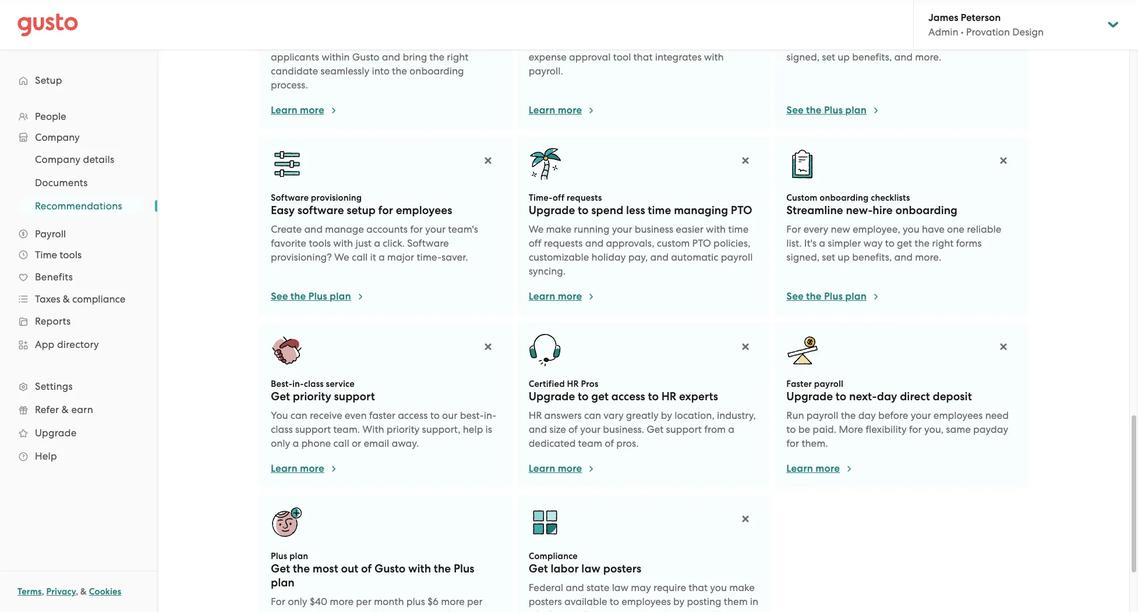 Task type: describe. For each thing, give the bounding box(es) containing it.
expenses
[[555, 23, 598, 35]]

running
[[574, 224, 610, 235]]

0 vertical spatial for
[[787, 23, 801, 35]]

with inside have expenses and receipts from employees to manage? upgrade plans and get access to our expense approval tool that integrates with payroll.
[[704, 51, 724, 63]]

reports
[[35, 316, 71, 327]]

& for compliance
[[63, 294, 70, 305]]

priority inside best-in-class service get priority support
[[293, 390, 331, 404]]

1 employee, from the top
[[853, 23, 900, 35]]

for down be
[[787, 438, 799, 450]]

applicants.
[[369, 37, 420, 49]]

by inside hr answers can vary greatly by location, industry, and size of your business. get support from a dedicated team of pros.
[[661, 410, 672, 422]]

company details
[[35, 154, 114, 165]]

your inside create and manage accounts for your team's favorite tools with just a click. software provisioning? we call it a major time-saver.
[[425, 224, 446, 235]]

get inside get help with hiring by using gusto recruiting to post jobs and attract applicants. manage your applicants within gusto and bring the right candidate seamlessly into the onboarding process.
[[271, 23, 288, 35]]

1 horizontal spatial hr
[[567, 379, 579, 390]]

your inside the federal and state law may require that you make posters available to employees by posting them in all of your offices or sending them digitally
[[554, 611, 574, 613]]

more down phone
[[300, 463, 324, 475]]

call inside create and manage accounts for your team's favorite tools with just a click. software provisioning? we call it a major time-saver.
[[352, 252, 368, 263]]

to inside time-off requests upgrade to spend less time managing pto
[[578, 204, 589, 217]]

learn for get priority support
[[271, 463, 298, 475]]

learn more for upgrade to get access to hr experts
[[529, 463, 582, 475]]

more down dedicated
[[558, 463, 582, 475]]

certified hr pros upgrade to get access to hr experts
[[529, 379, 718, 404]]

settings link
[[12, 376, 146, 397]]

learn more link for get priority support
[[271, 463, 338, 477]]

see the plus plan link for easy software setup for employees
[[271, 290, 365, 304]]

class inside 'you can receive even faster access to our best-in- class support team. with priority support, help is only a phone call or email away.'
[[271, 424, 293, 436]]

using
[[378, 23, 402, 35]]

your inside we make running your business easier with time off requests and approvals, custom pto policies, customizable holiday pay, and automatic payroll syncing.
[[612, 224, 632, 235]]

direct
[[900, 390, 930, 404]]

terms , privacy , & cookies
[[17, 587, 121, 598]]

hr inside hr answers can vary greatly by location, industry, and size of your business. get support from a dedicated team of pros.
[[529, 410, 542, 422]]

team inside for only $40 more per month plus $6 more per person, gain access to better team tools, tim
[[405, 611, 429, 613]]

get inside plus plan get the most out of gusto with the plus plan
[[271, 563, 290, 576]]

from inside hr answers can vary greatly by location, industry, and size of your business. get support from a dedicated team of pros.
[[704, 424, 726, 436]]

setup
[[35, 75, 62, 86]]

company button
[[12, 127, 146, 148]]

provisioning?
[[271, 252, 332, 263]]

compliance get labor law posters
[[529, 552, 642, 576]]

help inside get help with hiring by using gusto recruiting to post jobs and attract applicants. manage your applicants within gusto and bring the right candidate seamlessly into the onboarding process.
[[290, 23, 310, 35]]

1 vertical spatial gusto
[[352, 51, 380, 63]]

payroll inside we make running your business easier with time off requests and approvals, custom pto policies, customizable holiday pay, and automatic payroll syncing.
[[721, 252, 753, 263]]

learn for upgrade to get access to hr experts
[[529, 463, 555, 475]]

with inside create and manage accounts for your team's favorite tools with just a click. software provisioning? we call it a major time-saver.
[[333, 238, 353, 249]]

access inside have expenses and receipts from employees to manage? upgrade plans and get access to our expense approval tool that integrates with payroll.
[[684, 37, 714, 49]]

0 vertical spatial them
[[724, 597, 748, 608]]

we inside create and manage accounts for your team's favorite tools with just a click. software provisioning? we call it a major time-saver.
[[334, 252, 349, 263]]

easy
[[271, 204, 295, 217]]

1 vertical spatial you
[[903, 224, 920, 235]]

bring
[[403, 51, 427, 63]]

best-in-class service get priority support
[[271, 379, 375, 404]]

federal
[[529, 583, 563, 594]]

your inside get help with hiring by using gusto recruiting to post jobs and attract applicants. manage your applicants within gusto and bring the right candidate seamlessly into the onboarding process.
[[465, 37, 485, 49]]

just
[[356, 238, 372, 249]]

1 forms from the top
[[956, 37, 982, 49]]

of inside plus plan get the most out of gusto with the plus plan
[[361, 563, 372, 576]]

in- inside 'you can receive even faster access to our best-in- class support team. with priority support, help is only a phone call or email away.'
[[484, 410, 496, 422]]

$40
[[310, 597, 327, 608]]

priority inside 'you can receive even faster access to our best-in- class support team. with priority support, help is only a phone call or email away.'
[[387, 424, 420, 436]]

get inside hr answers can vary greatly by location, industry, and size of your business. get support from a dedicated team of pros.
[[647, 424, 664, 436]]

get inside certified hr pros upgrade to get access to hr experts
[[591, 390, 609, 404]]

our inside 'you can receive even faster access to our best-in- class support team. with priority support, help is only a phone call or email away.'
[[442, 410, 458, 422]]

to inside 'you can receive even faster access to our best-in- class support team. with priority support, help is only a phone call or email away.'
[[430, 410, 440, 422]]

in
[[750, 597, 759, 608]]

easier
[[676, 224, 704, 235]]

law for may
[[612, 583, 629, 594]]

custom
[[787, 193, 818, 203]]

to inside faster payroll upgrade to next-day direct deposit
[[836, 390, 847, 404]]

get help with hiring by using gusto recruiting to post jobs and attract applicants. manage your applicants within gusto and bring the right candidate seamlessly into the onboarding process.
[[271, 23, 492, 91]]

upgrade inside faster payroll upgrade to next-day direct deposit
[[787, 390, 833, 404]]

custom onboarding checklists streamline new-hire onboarding
[[787, 193, 958, 217]]

learn more for get priority support
[[271, 463, 324, 475]]

hiring
[[335, 23, 361, 35]]

employees inside have expenses and receipts from employees to manage? upgrade plans and get access to our expense approval tool that integrates with payroll.
[[683, 23, 733, 35]]

federal and state law may require that you make posters available to employees by posting them in all of your offices or sending them digitally 
[[529, 583, 759, 613]]

jobs
[[293, 37, 312, 49]]

next-
[[849, 390, 877, 404]]

or inside 'you can receive even faster access to our best-in- class support team. with priority support, help is only a phone call or email away.'
[[352, 438, 361, 450]]

is
[[486, 424, 492, 436]]

privacy
[[46, 587, 76, 598]]

posters inside the federal and state law may require that you make posters available to employees by posting them in all of your offices or sending them digitally
[[529, 597, 562, 608]]

even
[[345, 410, 367, 422]]

setup link
[[12, 70, 146, 91]]

accounts
[[366, 224, 408, 235]]

recruiting
[[434, 23, 480, 35]]

company details link
[[21, 149, 146, 170]]

law for posters
[[582, 563, 601, 576]]

for left you,
[[909, 424, 922, 436]]

2 for every new employee, you have one reliable list. it's a simpler way to get the right forms signed, set up benefits, and more. from the top
[[787, 224, 1002, 263]]

pay,
[[628, 252, 648, 263]]

it
[[370, 252, 376, 263]]

have expenses and receipts from employees to manage? upgrade plans and get access to our expense approval tool that integrates with payroll.
[[529, 23, 744, 77]]

learn more link down process.
[[271, 104, 338, 118]]

service
[[326, 379, 355, 390]]

requests inside we make running your business easier with time off requests and approvals, custom pto policies, customizable holiday pay, and automatic payroll syncing.
[[544, 238, 583, 249]]

0 vertical spatial gusto
[[405, 23, 432, 35]]

1 have from the top
[[922, 23, 945, 35]]

2 vertical spatial onboarding
[[896, 204, 958, 217]]

terms link
[[17, 587, 42, 598]]

list containing people
[[0, 106, 157, 468]]

employees inside software provisioning easy software setup for employees
[[396, 204, 452, 217]]

attract
[[335, 37, 367, 49]]

learn more down process.
[[271, 104, 324, 117]]

0 vertical spatial right
[[932, 37, 954, 49]]

best-
[[460, 410, 484, 422]]

2 signed, from the top
[[787, 252, 820, 263]]

receive
[[310, 410, 342, 422]]

can inside hr answers can vary greatly by location, industry, and size of your business. get support from a dedicated team of pros.
[[584, 410, 601, 422]]

team's
[[448, 224, 478, 235]]

of right size
[[569, 424, 578, 436]]

with
[[363, 424, 384, 436]]

get down checklists
[[897, 238, 912, 249]]

software inside create and manage accounts for your team's favorite tools with just a click. software provisioning? we call it a major time-saver.
[[407, 238, 449, 249]]

requests inside time-off requests upgrade to spend less time managing pto
[[567, 193, 602, 203]]

same
[[946, 424, 971, 436]]

payroll for upgrade
[[814, 379, 844, 390]]

custom
[[657, 238, 690, 249]]

only inside for only $40 more per month plus $6 more per person, gain access to better team tools, tim
[[288, 597, 307, 608]]

industry,
[[717, 410, 756, 422]]

onboarding inside get help with hiring by using gusto recruiting to post jobs and attract applicants. manage your applicants within gusto and bring the right candidate seamlessly into the onboarding process.
[[410, 65, 464, 77]]

people button
[[12, 106, 146, 127]]

2 it's from the top
[[804, 238, 817, 249]]

time tools button
[[12, 245, 146, 266]]

learn more link for upgrade to get access to hr experts
[[529, 463, 596, 477]]

automatic
[[671, 252, 719, 263]]

2 one from the top
[[947, 224, 965, 235]]

class inside best-in-class service get priority support
[[304, 379, 324, 390]]

tools inside create and manage accounts for your team's favorite tools with just a click. software provisioning? we call it a major time-saver.
[[309, 238, 331, 249]]

candidate
[[271, 65, 318, 77]]

taxes
[[35, 294, 60, 305]]

streamline
[[787, 204, 843, 217]]

recommendations link
[[21, 196, 146, 217]]

pros
[[581, 379, 599, 390]]

terms
[[17, 587, 42, 598]]

best-
[[271, 379, 292, 390]]

learn more link for upgrade to spend less time managing pto
[[529, 290, 596, 304]]

cookies
[[89, 587, 121, 598]]

of left pros.
[[605, 438, 614, 450]]

less
[[626, 204, 645, 217]]

for inside software provisioning easy software setup for employees
[[378, 204, 393, 217]]

more down the them.
[[816, 463, 840, 475]]

hire
[[873, 204, 893, 217]]

faster
[[369, 410, 396, 422]]

upgrade link
[[12, 423, 146, 444]]

customizable
[[529, 252, 589, 263]]

$6
[[428, 597, 439, 608]]

employees inside the federal and state law may require that you make posters available to employees by posting them in all of your offices or sending them digitally
[[622, 597, 671, 608]]

upgrade inside gusto navigation element
[[35, 428, 77, 439]]

spend
[[591, 204, 624, 217]]

and inside create and manage accounts for your team's favorite tools with just a click. software provisioning? we call it a major time-saver.
[[304, 224, 323, 235]]

within
[[322, 51, 350, 63]]

post
[[271, 37, 291, 49]]

expense
[[529, 51, 567, 63]]

syncing.
[[529, 266, 566, 277]]

learn down payroll.
[[529, 104, 555, 117]]

month
[[374, 597, 404, 608]]

out
[[341, 563, 358, 576]]

get inside have expenses and receipts from employees to manage? upgrade plans and get access to our expense approval tool that integrates with payroll.
[[666, 37, 681, 49]]

1 , from the left
[[42, 587, 44, 598]]

time-
[[417, 252, 442, 263]]

software inside software provisioning easy software setup for employees
[[271, 193, 309, 203]]

cookies button
[[89, 585, 121, 599]]

upgrade inside have expenses and receipts from employees to manage? upgrade plans and get access to our expense approval tool that integrates with payroll.
[[575, 37, 616, 49]]

1 benefits, from the top
[[852, 51, 892, 63]]

help
[[35, 451, 57, 463]]

app directory
[[35, 339, 99, 351]]

business
[[635, 224, 673, 235]]

day inside faster payroll upgrade to next-day direct deposit
[[877, 390, 897, 404]]

2 per from the left
[[467, 597, 483, 608]]

support inside 'you can receive even faster access to our best-in- class support team. with priority support, help is only a phone call or email away.'
[[295, 424, 331, 436]]

by inside get help with hiring by using gusto recruiting to post jobs and attract applicants. manage your applicants within gusto and bring the right candidate seamlessly into the onboarding process.
[[364, 23, 375, 35]]

team inside hr answers can vary greatly by location, industry, and size of your business. get support from a dedicated team of pros.
[[578, 438, 602, 450]]

benefits link
[[12, 267, 146, 288]]

run payroll the day before your employees need to be paid. more flexibility for you, same payday for them.
[[787, 410, 1009, 450]]

pto inside we make running your business easier with time off requests and approvals, custom pto policies, customizable holiday pay, and automatic payroll syncing.
[[692, 238, 711, 249]]

2 up from the top
[[838, 252, 850, 263]]

answers
[[544, 410, 582, 422]]

payday
[[973, 424, 1009, 436]]

better
[[375, 611, 403, 613]]

our inside have expenses and receipts from employees to manage? upgrade plans and get access to our expense approval tool that integrates with payroll.
[[728, 37, 744, 49]]

provisioning
[[311, 193, 362, 203]]

peterson
[[961, 12, 1001, 24]]

sending
[[621, 611, 658, 613]]

of inside the federal and state law may require that you make posters available to employees by posting them in all of your offices or sending them digitally
[[542, 611, 552, 613]]

access inside for only $40 more per month plus $6 more per person, gain access to better team tools, tim
[[330, 611, 360, 613]]

we inside we make running your business easier with time off requests and approvals, custom pto policies, customizable holiday pay, and automatic payroll syncing.
[[529, 224, 544, 235]]

1 vertical spatial onboarding
[[820, 193, 869, 203]]

2 vertical spatial &
[[80, 587, 87, 598]]



Task type: vqa. For each thing, say whether or not it's contained in the screenshot.
type in the button
no



Task type: locate. For each thing, give the bounding box(es) containing it.
with right the integrates
[[704, 51, 724, 63]]

software provisioning easy software setup for employees
[[271, 193, 452, 217]]

make up customizable
[[546, 224, 572, 235]]

applicants
[[271, 51, 319, 63]]

your inside the run payroll the day before your employees need to be paid. more flexibility for you, same payday for them.
[[911, 410, 931, 422]]

1 horizontal spatial time
[[728, 224, 749, 235]]

1 horizontal spatial can
[[584, 410, 601, 422]]

provation
[[966, 26, 1010, 38]]

by left using at top
[[364, 23, 375, 35]]

0 vertical spatial &
[[63, 294, 70, 305]]

size
[[550, 424, 566, 436]]

your up approvals,
[[612, 224, 632, 235]]

0 horizontal spatial from
[[659, 23, 681, 35]]

learn more link down dedicated
[[529, 463, 596, 477]]

get down best-
[[271, 390, 290, 404]]

learn down the them.
[[787, 463, 813, 475]]

up
[[838, 51, 850, 63], [838, 252, 850, 263]]

a inside hr answers can vary greatly by location, industry, and size of your business. get support from a dedicated team of pros.
[[728, 424, 735, 436]]

that
[[634, 51, 653, 63], [689, 583, 708, 594]]

gusto inside plus plan get the most out of gusto with the plus plan
[[375, 563, 406, 576]]

software
[[271, 193, 309, 203], [407, 238, 449, 249]]

access inside 'you can receive even faster access to our best-in- class support team. with priority support, help is only a phone call or email away.'
[[398, 410, 428, 422]]

we
[[529, 224, 544, 235], [334, 252, 349, 263]]

0 vertical spatial posters
[[603, 563, 642, 576]]

0 vertical spatial pto
[[731, 204, 752, 217]]

2 company from the top
[[35, 154, 80, 165]]

company down people
[[35, 132, 80, 143]]

learn for upgrade to next-day direct deposit
[[787, 463, 813, 475]]

0 horizontal spatial can
[[290, 410, 307, 422]]

certified
[[529, 379, 565, 390]]

0 vertical spatial team
[[578, 438, 602, 450]]

2 can from the left
[[584, 410, 601, 422]]

your down the available at bottom
[[554, 611, 574, 613]]

only inside 'you can receive even faster access to our best-in- class support team. with priority support, help is only a phone call or email away.'
[[271, 438, 290, 450]]

class left service
[[304, 379, 324, 390]]

1 signed, from the top
[[787, 51, 820, 63]]

can right you at the bottom left
[[290, 410, 307, 422]]

for right accounts at the top left of the page
[[410, 224, 423, 235]]

payroll down policies,
[[721, 252, 753, 263]]

see the plus plan for streamline new-hire onboarding
[[787, 291, 867, 303]]

1 reliable from the top
[[967, 23, 1002, 35]]

2 benefits, from the top
[[852, 252, 892, 263]]

app directory link
[[12, 334, 146, 355]]

access
[[684, 37, 714, 49], [612, 390, 645, 404], [398, 410, 428, 422], [330, 611, 360, 613]]

you,
[[924, 424, 944, 436]]

you inside the federal and state law may require that you make posters available to employees by posting them in all of your offices or sending them digitally
[[710, 583, 727, 594]]

of right out
[[361, 563, 372, 576]]

payroll for the
[[807, 410, 839, 422]]

by down require
[[673, 597, 685, 608]]

list containing company details
[[0, 148, 157, 218]]

1 vertical spatial law
[[612, 583, 629, 594]]

see for easy software setup for employees
[[271, 291, 288, 303]]

from up the integrates
[[659, 23, 681, 35]]

upgrade
[[575, 37, 616, 49], [529, 204, 575, 217], [529, 390, 575, 404], [787, 390, 833, 404], [35, 428, 77, 439]]

0 vertical spatial employee,
[[853, 23, 900, 35]]

of right all
[[542, 611, 552, 613]]

upgrade inside certified hr pros upgrade to get access to hr experts
[[529, 390, 575, 404]]

your inside hr answers can vary greatly by location, industry, and size of your business. get support from a dedicated team of pros.
[[580, 424, 601, 436]]

refer & earn
[[35, 404, 93, 416]]

1 vertical spatial team
[[405, 611, 429, 613]]

learn more down dedicated
[[529, 463, 582, 475]]

1 new from the top
[[831, 23, 850, 35]]

experts
[[679, 390, 718, 404]]

1 one from the top
[[947, 23, 965, 35]]

or
[[352, 438, 361, 450], [609, 611, 619, 613]]

1 horizontal spatial class
[[304, 379, 324, 390]]

by right "greatly" at the bottom of the page
[[661, 410, 672, 422]]

1 simpler from the top
[[828, 37, 861, 49]]

plan
[[845, 104, 867, 117], [330, 291, 351, 303], [845, 291, 867, 303], [290, 552, 308, 562], [271, 577, 295, 590]]

law inside compliance get labor law posters
[[582, 563, 601, 576]]

your up you,
[[911, 410, 931, 422]]

more right $40
[[330, 597, 354, 608]]

2 new from the top
[[831, 224, 850, 235]]

with inside we make running your business easier with time off requests and approvals, custom pto policies, customizable holiday pay, and automatic payroll syncing.
[[706, 224, 726, 235]]

pto up the automatic
[[692, 238, 711, 249]]

0 vertical spatial forms
[[956, 37, 982, 49]]

0 horizontal spatial tools
[[60, 249, 82, 261]]

2 list from the top
[[0, 148, 157, 218]]

upgrade down time-
[[529, 204, 575, 217]]

software up time- in the left of the page
[[407, 238, 449, 249]]

0 vertical spatial for every new employee, you have one reliable list. it's a simpler way to get the right forms signed, set up benefits, and more.
[[787, 23, 1002, 63]]

1 up from the top
[[838, 51, 850, 63]]

to inside the federal and state law may require that you make posters available to employees by posting them in all of your offices or sending them digitally
[[610, 597, 619, 608]]

1 way from the top
[[864, 37, 883, 49]]

run
[[787, 410, 804, 422]]

to inside for only $40 more per month plus $6 more per person, gain access to better team tools, tim
[[363, 611, 372, 613]]

with up plus
[[408, 563, 431, 576]]

day down next-
[[858, 410, 876, 422]]

get
[[666, 37, 681, 49], [897, 37, 912, 49], [897, 238, 912, 249], [591, 390, 609, 404]]

for inside create and manage accounts for your team's favorite tools with just a click. software provisioning? we call it a major time-saver.
[[410, 224, 423, 235]]

onboarding down checklists
[[896, 204, 958, 217]]

call inside 'you can receive even faster access to our best-in- class support team. with priority support, help is only a phone call or email away.'
[[333, 438, 349, 450]]

1 vertical spatial class
[[271, 424, 293, 436]]

paid.
[[813, 424, 837, 436]]

for inside for only $40 more per month plus $6 more per person, gain access to better team tools, tim
[[271, 597, 285, 608]]

only up person,
[[288, 597, 307, 608]]

manage?
[[529, 37, 572, 49]]

1 vertical spatial employee,
[[853, 224, 900, 235]]

0 vertical spatial from
[[659, 23, 681, 35]]

gusto navigation element
[[0, 50, 157, 487]]

pto up policies,
[[731, 204, 752, 217]]

your down recruiting
[[465, 37, 485, 49]]

you down checklists
[[903, 224, 920, 235]]

that up "posting"
[[689, 583, 708, 594]]

support
[[334, 390, 375, 404], [295, 424, 331, 436], [666, 424, 702, 436]]

0 vertical spatial reliable
[[967, 23, 1002, 35]]

help
[[290, 23, 310, 35], [463, 424, 483, 436]]

1 vertical spatial right
[[447, 51, 469, 63]]

business.
[[603, 424, 644, 436]]

1 vertical spatial requests
[[544, 238, 583, 249]]

team down plus
[[405, 611, 429, 613]]

see the plus plan
[[787, 104, 867, 117], [271, 291, 351, 303], [787, 291, 867, 303]]

1 vertical spatial hr
[[662, 390, 677, 404]]

employees inside the run payroll the day before your employees need to be paid. more flexibility for you, same payday for them.
[[934, 410, 983, 422]]

company inside company dropdown button
[[35, 132, 80, 143]]

2 more. from the top
[[915, 252, 942, 263]]

0 vertical spatial make
[[546, 224, 572, 235]]

more up tools, on the bottom
[[441, 597, 465, 608]]

0 vertical spatial that
[[634, 51, 653, 63]]

more down syncing.
[[558, 291, 582, 303]]

and inside the federal and state law may require that you make posters available to employees by posting them in all of your offices or sending them digitally
[[566, 583, 584, 594]]

company
[[35, 132, 80, 143], [35, 154, 80, 165]]

1 vertical spatial software
[[407, 238, 449, 249]]

team
[[578, 438, 602, 450], [405, 611, 429, 613]]

1 vertical spatial more.
[[915, 252, 942, 263]]

1 vertical spatial pto
[[692, 238, 711, 249]]

0 vertical spatial way
[[864, 37, 883, 49]]

access up away.
[[398, 410, 428, 422]]

& for earn
[[62, 404, 69, 416]]

law inside the federal and state law may require that you make posters available to employees by posting them in all of your offices or sending them digitally
[[612, 583, 629, 594]]

0 vertical spatial off
[[553, 193, 565, 203]]

into
[[372, 65, 390, 77]]

learn more down payroll.
[[529, 104, 582, 117]]

see
[[787, 104, 804, 117], [271, 291, 288, 303], [787, 291, 804, 303]]

1 vertical spatial benefits,
[[852, 252, 892, 263]]

one
[[947, 23, 965, 35], [947, 224, 965, 235]]

onboarding down bring
[[410, 65, 464, 77]]

learn down syncing.
[[529, 291, 555, 303]]

0 horizontal spatial posters
[[529, 597, 562, 608]]

faster payroll upgrade to next-day direct deposit
[[787, 379, 972, 404]]

1 vertical spatial we
[[334, 252, 349, 263]]

to inside the run payroll the day before your employees need to be paid. more flexibility for you, same payday for them.
[[787, 424, 796, 436]]

can inside 'you can receive even faster access to our best-in- class support team. with priority support, help is only a phone call or email away.'
[[290, 410, 307, 422]]

2 , from the left
[[76, 587, 78, 598]]

email
[[364, 438, 389, 450]]

1 horizontal spatial them
[[724, 597, 748, 608]]

in- inside best-in-class service get priority support
[[292, 379, 304, 390]]

0 horizontal spatial off
[[529, 238, 542, 249]]

learn more link down phone
[[271, 463, 338, 477]]

support inside hr answers can vary greatly by location, industry, and size of your business. get support from a dedicated team of pros.
[[666, 424, 702, 436]]

1 horizontal spatial priority
[[387, 424, 420, 436]]

1 horizontal spatial ,
[[76, 587, 78, 598]]

law up state
[[582, 563, 601, 576]]

call
[[352, 252, 368, 263], [333, 438, 349, 450]]

access up the integrates
[[684, 37, 714, 49]]

right inside get help with hiring by using gusto recruiting to post jobs and attract applicants. manage your applicants within gusto and bring the right candidate seamlessly into the onboarding process.
[[447, 51, 469, 63]]

2 vertical spatial you
[[710, 583, 727, 594]]

1 vertical spatial list.
[[787, 238, 802, 249]]

require
[[654, 583, 686, 594]]

off inside we make running your business easier with time off requests and approvals, custom pto policies, customizable holiday pay, and automatic payroll syncing.
[[529, 238, 542, 249]]

2 vertical spatial payroll
[[807, 410, 839, 422]]

1 vertical spatial them
[[660, 611, 684, 613]]

and inside hr answers can vary greatly by location, industry, and size of your business. get support from a dedicated team of pros.
[[529, 424, 547, 436]]

1 vertical spatial reliable
[[967, 224, 1002, 235]]

policies,
[[714, 238, 751, 249]]

1 list. from the top
[[787, 37, 802, 49]]

0 vertical spatial priority
[[293, 390, 331, 404]]

2 simpler from the top
[[828, 238, 861, 249]]

1 vertical spatial for every new employee, you have one reliable list. it's a simpler way to get the right forms signed, set up benefits, and more.
[[787, 224, 1002, 263]]

0 vertical spatial payroll
[[721, 252, 753, 263]]

0 horizontal spatial them
[[660, 611, 684, 613]]

employees up sending
[[622, 597, 671, 608]]

2 vertical spatial right
[[932, 238, 954, 249]]

time for less
[[648, 204, 671, 217]]

posters inside compliance get labor law posters
[[603, 563, 642, 576]]

get inside best-in-class service get priority support
[[271, 390, 290, 404]]

2 horizontal spatial hr
[[662, 390, 677, 404]]

plus
[[824, 104, 843, 117], [308, 291, 327, 303], [824, 291, 843, 303], [271, 552, 287, 562], [454, 563, 475, 576]]

time inside we make running your business easier with time off requests and approvals, custom pto policies, customizable holiday pay, and automatic payroll syncing.
[[728, 224, 749, 235]]

time inside time-off requests upgrade to spend less time managing pto
[[648, 204, 671, 217]]

0 vertical spatial signed,
[[787, 51, 820, 63]]

2 list. from the top
[[787, 238, 802, 249]]

saver.
[[442, 252, 468, 263]]

more down payroll.
[[558, 104, 582, 117]]

1 more. from the top
[[915, 51, 942, 63]]

off inside time-off requests upgrade to spend less time managing pto
[[553, 193, 565, 203]]

documents link
[[21, 172, 146, 193]]

2 vertical spatial by
[[673, 597, 685, 608]]

offices
[[577, 611, 607, 613]]

make
[[546, 224, 572, 235], [730, 583, 755, 594]]

a inside 'you can receive even faster access to our best-in- class support team. with priority support, help is only a phone call or email away.'
[[293, 438, 299, 450]]

tool
[[613, 51, 631, 63]]

1 vertical spatial signed,
[[787, 252, 820, 263]]

2 employee, from the top
[[853, 224, 900, 235]]

more down process.
[[300, 104, 324, 117]]

1 horizontal spatial help
[[463, 424, 483, 436]]

0 vertical spatial one
[[947, 23, 965, 35]]

we down time-
[[529, 224, 544, 235]]

team.
[[333, 424, 360, 436]]

process.
[[271, 79, 308, 91]]

with up policies,
[[706, 224, 726, 235]]

1 vertical spatial that
[[689, 583, 708, 594]]

for for get the most out of gusto with the plus plan
[[271, 597, 285, 608]]

or inside the federal and state law may require that you make posters available to employees by posting them in all of your offices or sending them digitally
[[609, 611, 619, 613]]

2 have from the top
[[922, 224, 945, 235]]

privacy link
[[46, 587, 76, 598]]

get inside compliance get labor law posters
[[529, 563, 548, 576]]

1 horizontal spatial in-
[[484, 410, 496, 422]]

time up business
[[648, 204, 671, 217]]

2 set from the top
[[822, 252, 835, 263]]

benefits,
[[852, 51, 892, 63], [852, 252, 892, 263]]

that inside the federal and state law may require that you make posters available to employees by posting them in all of your offices or sending them digitally
[[689, 583, 708, 594]]

day inside the run payroll the day before your employees need to be paid. more flexibility for you, same payday for them.
[[858, 410, 876, 422]]

support inside best-in-class service get priority support
[[334, 390, 375, 404]]

0 vertical spatial up
[[838, 51, 850, 63]]

payroll up paid.
[[807, 410, 839, 422]]

a
[[819, 37, 825, 49], [374, 238, 380, 249], [819, 238, 825, 249], [379, 252, 385, 263], [728, 424, 735, 436], [293, 438, 299, 450]]

2 every from the top
[[804, 224, 829, 235]]

payroll inside faster payroll upgrade to next-day direct deposit
[[814, 379, 844, 390]]

gusto up month
[[375, 563, 406, 576]]

& inside dropdown button
[[63, 294, 70, 305]]

access right the gain on the left bottom of the page
[[330, 611, 360, 613]]

0 horizontal spatial in-
[[292, 379, 304, 390]]

requests up spend
[[567, 193, 602, 203]]

learn down process.
[[271, 104, 298, 117]]

0 vertical spatial by
[[364, 23, 375, 35]]

them.
[[802, 438, 828, 450]]

them down require
[[660, 611, 684, 613]]

company for company details
[[35, 154, 80, 165]]

0 horizontal spatial software
[[271, 193, 309, 203]]

1 vertical spatial company
[[35, 154, 80, 165]]

gusto up applicants.
[[405, 23, 432, 35]]

faster
[[787, 379, 812, 390]]

1 vertical spatial forms
[[956, 238, 982, 249]]

1 per from the left
[[356, 597, 372, 608]]

digitally
[[686, 611, 723, 613]]

create and manage accounts for your team's favorite tools with just a click. software provisioning? we call it a major time-saver.
[[271, 224, 478, 263]]

1 vertical spatial new
[[831, 224, 850, 235]]

0 vertical spatial it's
[[804, 37, 817, 49]]

compliance
[[529, 552, 578, 562]]

with inside get help with hiring by using gusto recruiting to post jobs and attract applicants. manage your applicants within gusto and bring the right candidate seamlessly into the onboarding process.
[[313, 23, 333, 35]]

for for streamline new-hire onboarding
[[787, 224, 801, 235]]

,
[[42, 587, 44, 598], [76, 587, 78, 598]]

before
[[878, 410, 908, 422]]

pto
[[731, 204, 752, 217], [692, 238, 711, 249]]

get left admin
[[897, 37, 912, 49]]

time
[[35, 249, 57, 261]]

time for with
[[728, 224, 749, 235]]

make up in at the right of the page
[[730, 583, 755, 594]]

1 horizontal spatial support
[[334, 390, 375, 404]]

payroll inside the run payroll the day before your employees need to be paid. more flexibility for you, same payday for them.
[[807, 410, 839, 422]]

to
[[483, 23, 492, 35], [735, 23, 744, 35], [716, 37, 726, 49], [885, 37, 895, 49], [578, 204, 589, 217], [885, 238, 895, 249], [578, 390, 589, 404], [648, 390, 659, 404], [836, 390, 847, 404], [430, 410, 440, 422], [787, 424, 796, 436], [610, 597, 619, 608], [363, 611, 372, 613]]

posters up may
[[603, 563, 642, 576]]

1 vertical spatial help
[[463, 424, 483, 436]]

new
[[831, 23, 850, 35], [831, 224, 850, 235]]

by inside the federal and state law may require that you make posters available to employees by posting them in all of your offices or sending them digitally
[[673, 597, 685, 608]]

help link
[[12, 446, 146, 467]]

1 vertical spatial have
[[922, 224, 945, 235]]

0 vertical spatial simpler
[[828, 37, 861, 49]]

1 set from the top
[[822, 51, 835, 63]]

reliable
[[967, 23, 1002, 35], [967, 224, 1002, 235]]

1 horizontal spatial our
[[728, 37, 744, 49]]

tools inside dropdown button
[[60, 249, 82, 261]]

get up 'post' at the top left of the page
[[271, 23, 288, 35]]

1 horizontal spatial call
[[352, 252, 368, 263]]

can left vary
[[584, 410, 601, 422]]

phone
[[301, 438, 331, 450]]

1 vertical spatial our
[[442, 410, 458, 422]]

1 it's from the top
[[804, 37, 817, 49]]

support up phone
[[295, 424, 331, 436]]

1 vertical spatial one
[[947, 224, 965, 235]]

1 can from the left
[[290, 410, 307, 422]]

per left month
[[356, 597, 372, 608]]

, left cookies button
[[76, 587, 78, 598]]

upgrade down faster
[[787, 390, 833, 404]]

2 vertical spatial hr
[[529, 410, 542, 422]]

with inside plus plan get the most out of gusto with the plus plan
[[408, 563, 431, 576]]

you up "posting"
[[710, 583, 727, 594]]

software up the 'easy'
[[271, 193, 309, 203]]

0 horizontal spatial make
[[546, 224, 572, 235]]

integrates
[[655, 51, 702, 63]]

hr left pros at the right bottom of page
[[567, 379, 579, 390]]

make inside the federal and state law may require that you make posters available to employees by posting them in all of your offices or sending them digitally
[[730, 583, 755, 594]]

requests
[[567, 193, 602, 203], [544, 238, 583, 249]]

2 way from the top
[[864, 238, 883, 249]]

2 forms from the top
[[956, 238, 982, 249]]

away.
[[392, 438, 419, 450]]

0 vertical spatial company
[[35, 132, 80, 143]]

priority up away.
[[387, 424, 420, 436]]

2 horizontal spatial by
[[673, 597, 685, 608]]

list
[[0, 106, 157, 468], [0, 148, 157, 218]]

learn more for upgrade to next-day direct deposit
[[787, 463, 840, 475]]

get up person,
[[271, 563, 290, 576]]

upgrade inside time-off requests upgrade to spend less time managing pto
[[529, 204, 575, 217]]

manage
[[423, 37, 462, 49]]

see for streamline new-hire onboarding
[[787, 291, 804, 303]]

0 vertical spatial or
[[352, 438, 361, 450]]

0 vertical spatial you
[[903, 23, 920, 35]]

for up accounts at the top left of the page
[[378, 204, 393, 217]]

payroll
[[721, 252, 753, 263], [814, 379, 844, 390], [807, 410, 839, 422]]

1 vertical spatial make
[[730, 583, 755, 594]]

onboarding up new-
[[820, 193, 869, 203]]

0 horizontal spatial team
[[405, 611, 429, 613]]

employees up accounts at the top left of the page
[[396, 204, 452, 217]]

access inside certified hr pros upgrade to get access to hr experts
[[612, 390, 645, 404]]

learn more down the them.
[[787, 463, 840, 475]]

see the plus plan link for streamline new-hire onboarding
[[787, 290, 881, 304]]

make inside we make running your business easier with time off requests and approvals, custom pto policies, customizable holiday pay, and automatic payroll syncing.
[[546, 224, 572, 235]]

employees up the integrates
[[683, 23, 733, 35]]

hr left experts
[[662, 390, 677, 404]]

payroll right faster
[[814, 379, 844, 390]]

with
[[313, 23, 333, 35], [704, 51, 724, 63], [706, 224, 726, 235], [333, 238, 353, 249], [408, 563, 431, 576]]

with left "hiring"
[[313, 23, 333, 35]]

create
[[271, 224, 302, 235]]

2 horizontal spatial onboarding
[[896, 204, 958, 217]]

class down you at the bottom left
[[271, 424, 293, 436]]

learn more for upgrade to spend less time managing pto
[[529, 291, 582, 303]]

employees up the same
[[934, 410, 983, 422]]

pto inside time-off requests upgrade to spend less time managing pto
[[731, 204, 752, 217]]

1 horizontal spatial tools
[[309, 238, 331, 249]]

learn more link down the them.
[[787, 463, 854, 477]]

1 list from the top
[[0, 106, 157, 468]]

help inside 'you can receive even faster access to our best-in- class support team. with priority support, help is only a phone call or email away.'
[[463, 424, 483, 436]]

to inside get help with hiring by using gusto recruiting to post jobs and attract applicants. manage your applicants within gusto and bring the right candidate seamlessly into the onboarding process.
[[483, 23, 492, 35]]

1 every from the top
[[804, 23, 829, 35]]

them left in at the right of the page
[[724, 597, 748, 608]]

get down compliance
[[529, 563, 548, 576]]

1 company from the top
[[35, 132, 80, 143]]

learn more link for upgrade to next-day direct deposit
[[787, 463, 854, 477]]

people
[[35, 111, 66, 122]]

1 horizontal spatial team
[[578, 438, 602, 450]]

1 horizontal spatial onboarding
[[820, 193, 869, 203]]

1 vertical spatial up
[[838, 252, 850, 263]]

earn
[[71, 404, 93, 416]]

posters down federal
[[529, 597, 562, 608]]

the
[[915, 37, 930, 49], [430, 51, 445, 63], [392, 65, 407, 77], [806, 104, 822, 117], [915, 238, 930, 249], [291, 291, 306, 303], [806, 291, 822, 303], [841, 410, 856, 422], [293, 563, 310, 576], [434, 563, 451, 576]]

from inside have expenses and receipts from employees to manage? upgrade plans and get access to our expense approval tool that integrates with payroll.
[[659, 23, 681, 35]]

0 vertical spatial hr
[[567, 379, 579, 390]]

learn down you at the bottom left
[[271, 463, 298, 475]]

& left 'earn'
[[62, 404, 69, 416]]

0 vertical spatial requests
[[567, 193, 602, 203]]

0 vertical spatial onboarding
[[410, 65, 464, 77]]

upgrade down refer & earn
[[35, 428, 77, 439]]

that inside have expenses and receipts from employees to manage? upgrade plans and get access to our expense approval tool that integrates with payroll.
[[634, 51, 653, 63]]

&
[[63, 294, 70, 305], [62, 404, 69, 416], [80, 587, 87, 598]]

2 horizontal spatial support
[[666, 424, 702, 436]]

only down you at the bottom left
[[271, 438, 290, 450]]

home image
[[17, 13, 78, 36]]

0 horizontal spatial per
[[356, 597, 372, 608]]

learn
[[271, 104, 298, 117], [529, 104, 555, 117], [529, 291, 555, 303], [271, 463, 298, 475], [529, 463, 555, 475], [787, 463, 813, 475]]

learn for upgrade to spend less time managing pto
[[529, 291, 555, 303]]

2 vertical spatial for
[[271, 597, 285, 608]]

1 horizontal spatial posters
[[603, 563, 642, 576]]

company for company
[[35, 132, 80, 143]]

requests up customizable
[[544, 238, 583, 249]]

help down best-
[[463, 424, 483, 436]]

get down "greatly" at the bottom of the page
[[647, 424, 664, 436]]

1 horizontal spatial we
[[529, 224, 544, 235]]

0 vertical spatial help
[[290, 23, 310, 35]]

can
[[290, 410, 307, 422], [584, 410, 601, 422]]

the inside the run payroll the day before your employees need to be paid. more flexibility for you, same payday for them.
[[841, 410, 856, 422]]

1 for every new employee, you have one reliable list. it's a simpler way to get the right forms signed, set up benefits, and more. from the top
[[787, 23, 1002, 63]]

2 vertical spatial gusto
[[375, 563, 406, 576]]

approval
[[569, 51, 611, 63]]

have
[[529, 23, 553, 35]]

upgrade down certified
[[529, 390, 575, 404]]

labor
[[551, 563, 579, 576]]

dedicated
[[529, 438, 576, 450]]

company inside company details link
[[35, 154, 80, 165]]

2 reliable from the top
[[967, 224, 1002, 235]]

0 vertical spatial software
[[271, 193, 309, 203]]

company up documents
[[35, 154, 80, 165]]

see the plus plan for easy software setup for employees
[[271, 291, 351, 303]]

0 vertical spatial new
[[831, 23, 850, 35]]

seamlessly
[[321, 65, 369, 77]]

reports link
[[12, 311, 146, 332]]

access up "greatly" at the bottom of the page
[[612, 390, 645, 404]]

admin
[[929, 26, 959, 38]]

& right taxes
[[63, 294, 70, 305]]

1 vertical spatial every
[[804, 224, 829, 235]]

hr answers can vary greatly by location, industry, and size of your business. get support from a dedicated team of pros.
[[529, 410, 756, 450]]

learn more link down payroll.
[[529, 104, 596, 118]]

them
[[724, 597, 748, 608], [660, 611, 684, 613]]



